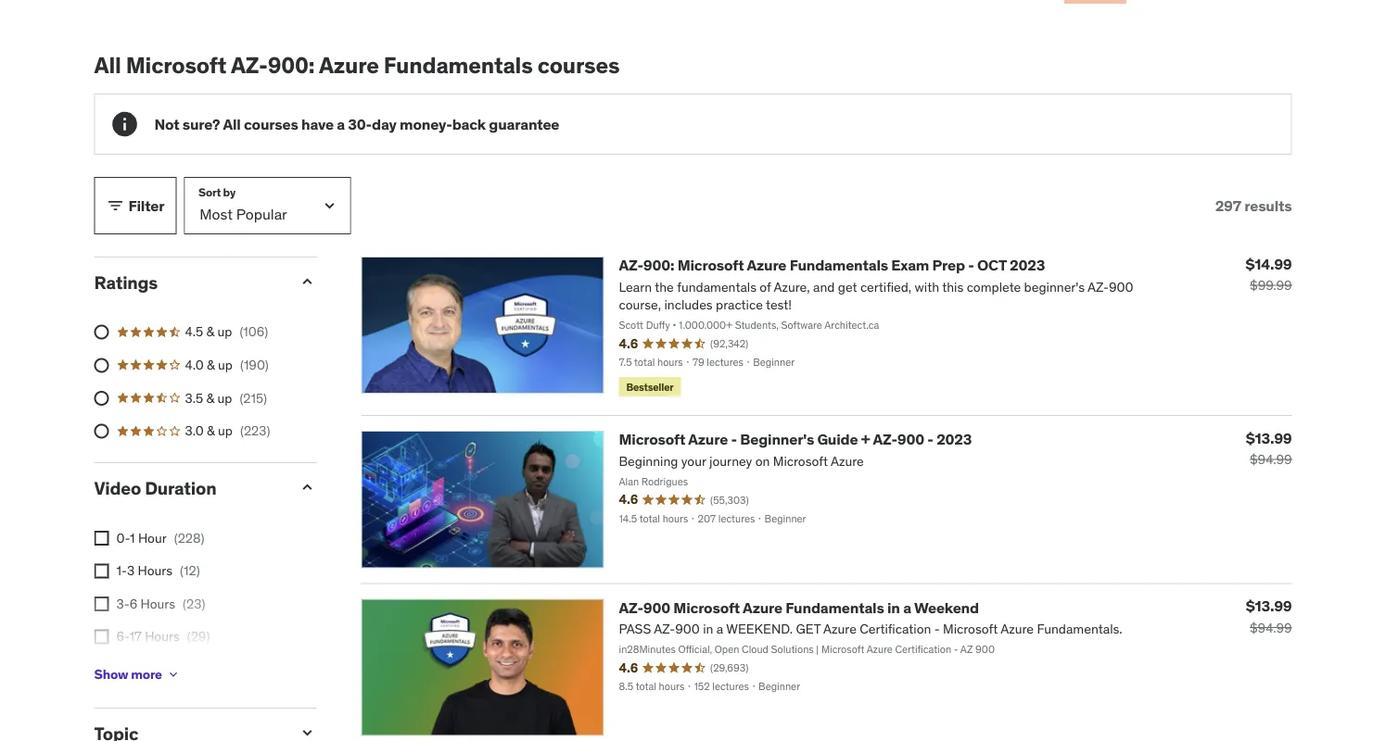 Task type: describe. For each thing, give the bounding box(es) containing it.
up for 4.0 & up
[[218, 357, 233, 374]]

filter button
[[94, 177, 177, 235]]

in
[[888, 598, 900, 617]]

(12)
[[180, 563, 200, 580]]

1-
[[116, 563, 127, 580]]

up for 3.5 & up
[[217, 390, 232, 407]]

17+
[[116, 662, 137, 679]]

& for 3.5
[[206, 390, 214, 407]]

297 results
[[1216, 196, 1292, 215]]

(223)
[[240, 423, 270, 440]]

(106)
[[240, 324, 268, 341]]

2023 for microsoft azure - beginner's guide + az-900 -  2023
[[937, 430, 972, 449]]

fundamentals for az-900: microsoft azure fundamentals exam prep - oct 2023
[[790, 256, 888, 275]]

xsmall image for 0-
[[94, 531, 109, 546]]

1 horizontal spatial all
[[223, 114, 241, 133]]

0 vertical spatial fundamentals
[[384, 51, 533, 79]]

small image inside filter button
[[106, 197, 125, 215]]

hours for 1-3 hours
[[138, 563, 173, 580]]

show
[[94, 666, 128, 683]]

hours for 3-6 hours
[[141, 596, 175, 613]]

ratings button
[[94, 272, 283, 294]]

3-6 hours (23)
[[116, 596, 205, 613]]

have
[[301, 114, 334, 133]]

& for 3.0
[[207, 423, 215, 440]]

xsmall image for 1-
[[94, 564, 109, 579]]

1 vertical spatial 900
[[643, 598, 671, 617]]

more
[[131, 666, 162, 683]]

3.5 & up (215)
[[185, 390, 267, 407]]

$13.99 for az-900 microsoft azure fundamentals in a weekend
[[1246, 597, 1292, 616]]

back
[[452, 114, 486, 133]]

show more
[[94, 666, 162, 683]]

duration
[[145, 478, 216, 500]]

day
[[372, 114, 397, 133]]

+
[[861, 430, 870, 449]]

az-900 microsoft azure fundamentals in a weekend link
[[619, 598, 979, 617]]

3.0 & up (223)
[[185, 423, 270, 440]]

297
[[1216, 196, 1242, 215]]

$94.99 for az-900 microsoft azure fundamentals in a weekend
[[1250, 620, 1292, 637]]

money-
[[400, 114, 452, 133]]

2 small image from the top
[[298, 724, 317, 742]]

0 horizontal spatial courses
[[244, 114, 298, 133]]

guide
[[817, 430, 858, 449]]

az-900: microsoft azure fundamentals exam prep - oct 2023 link
[[619, 256, 1045, 275]]

filter
[[128, 196, 164, 215]]

(23)
[[183, 596, 205, 613]]

$13.99 $94.99 for microsoft azure - beginner's guide + az-900 -  2023
[[1246, 429, 1292, 468]]

4.0
[[185, 357, 204, 374]]

3.5
[[185, 390, 203, 407]]

xsmall image
[[166, 668, 181, 682]]

0 horizontal spatial all
[[94, 51, 121, 79]]

& for 4.5
[[206, 324, 214, 341]]

17+ hours
[[116, 662, 175, 679]]

0 vertical spatial 900
[[898, 430, 925, 449]]

$13.99 $94.99 for az-900 microsoft azure fundamentals in a weekend
[[1246, 597, 1292, 637]]

all microsoft az-900: azure fundamentals courses
[[94, 51, 620, 79]]

297 results status
[[1216, 196, 1292, 215]]

(190)
[[240, 357, 269, 374]]

$14.99
[[1246, 254, 1292, 273]]

$94.99 for microsoft azure - beginner's guide + az-900 -  2023
[[1250, 452, 1292, 468]]

$14.99 $99.99
[[1246, 254, 1292, 294]]

guarantee
[[489, 114, 560, 133]]

6-
[[116, 629, 129, 646]]

6
[[129, 596, 137, 613]]



Task type: vqa. For each thing, say whether or not it's contained in the screenshot.


Task type: locate. For each thing, give the bounding box(es) containing it.
(215)
[[240, 390, 267, 407]]

& right 3.5
[[206, 390, 214, 407]]

hours
[[138, 563, 173, 580], [141, 596, 175, 613], [145, 629, 180, 646], [140, 662, 175, 679]]

weekend
[[914, 598, 979, 617]]

courses up guarantee
[[538, 51, 620, 79]]

fundamentals left exam
[[790, 256, 888, 275]]

0 vertical spatial all
[[94, 51, 121, 79]]

2 $13.99 from the top
[[1246, 597, 1292, 616]]

-
[[968, 256, 974, 275], [731, 430, 737, 449], [928, 430, 934, 449]]

ratings
[[94, 272, 158, 294]]

az-
[[231, 51, 268, 79], [619, 256, 643, 275], [873, 430, 898, 449], [619, 598, 643, 617]]

- left beginner's
[[731, 430, 737, 449]]

6-17 hours (29)
[[116, 629, 210, 646]]

1 horizontal spatial 900
[[898, 430, 925, 449]]

4 xsmall image from the top
[[94, 630, 109, 645]]

4.5 & up (106)
[[185, 324, 268, 341]]

xsmall image for 3-
[[94, 597, 109, 612]]

all
[[94, 51, 121, 79], [223, 114, 241, 133]]

0 horizontal spatial small image
[[106, 197, 125, 215]]

0 horizontal spatial a
[[337, 114, 345, 133]]

2 horizontal spatial -
[[968, 256, 974, 275]]

microsoft
[[126, 51, 227, 79], [678, 256, 744, 275], [619, 430, 686, 449], [674, 598, 740, 617]]

& right 4.0
[[207, 357, 215, 374]]

- left oct
[[968, 256, 974, 275]]

$13.99 $94.99
[[1246, 429, 1292, 468], [1246, 597, 1292, 637]]

1 horizontal spatial -
[[928, 430, 934, 449]]

up for 3.0 & up
[[218, 423, 233, 440]]

results
[[1245, 196, 1292, 215]]

xsmall image left 6-
[[94, 630, 109, 645]]

xsmall image left the 0-
[[94, 531, 109, 546]]

a right in
[[903, 598, 912, 617]]

1 vertical spatial all
[[223, 114, 241, 133]]

1 $13.99 $94.99 from the top
[[1246, 429, 1292, 468]]

& right the 3.0
[[207, 423, 215, 440]]

fundamentals left in
[[786, 598, 884, 617]]

1 vertical spatial $13.99 $94.99
[[1246, 597, 1292, 637]]

small image
[[106, 197, 125, 215], [298, 479, 317, 497]]

900:
[[268, 51, 315, 79], [643, 256, 675, 275]]

$13.99 for microsoft azure - beginner's guide + az-900 -  2023
[[1246, 429, 1292, 448]]

up
[[217, 324, 232, 341], [218, 357, 233, 374], [217, 390, 232, 407], [218, 423, 233, 440]]

not
[[154, 114, 179, 133]]

az-900: microsoft azure fundamentals exam prep - oct 2023
[[619, 256, 1045, 275]]

(228)
[[174, 530, 205, 547]]

microsoft azure - beginner's guide + az-900 -  2023 link
[[619, 430, 972, 449]]

a left 30- at the top of page
[[337, 114, 345, 133]]

2 xsmall image from the top
[[94, 564, 109, 579]]

& for 4.0
[[207, 357, 215, 374]]

$99.99
[[1250, 277, 1292, 294]]

0 vertical spatial $13.99 $94.99
[[1246, 429, 1292, 468]]

0 horizontal spatial -
[[731, 430, 737, 449]]

up left (215)
[[217, 390, 232, 407]]

0 vertical spatial small image
[[298, 273, 317, 291]]

- right +
[[928, 430, 934, 449]]

1 horizontal spatial courses
[[538, 51, 620, 79]]

0 vertical spatial a
[[337, 114, 345, 133]]

1
[[130, 530, 135, 547]]

up left (190)
[[218, 357, 233, 374]]

fundamentals
[[384, 51, 533, 79], [790, 256, 888, 275], [786, 598, 884, 617]]

a
[[337, 114, 345, 133], [903, 598, 912, 617]]

beginner's
[[740, 430, 814, 449]]

video duration
[[94, 478, 216, 500]]

prep
[[933, 256, 965, 275]]

2023
[[1010, 256, 1045, 275], [937, 430, 972, 449]]

1 vertical spatial 900:
[[643, 256, 675, 275]]

hours for 6-17 hours
[[145, 629, 180, 646]]

3.0
[[185, 423, 204, 440]]

0-
[[116, 530, 130, 547]]

1 xsmall image from the top
[[94, 531, 109, 546]]

sure?
[[183, 114, 220, 133]]

$13.99
[[1246, 429, 1292, 448], [1246, 597, 1292, 616]]

&
[[206, 324, 214, 341], [207, 357, 215, 374], [206, 390, 214, 407], [207, 423, 215, 440]]

2 $94.99 from the top
[[1250, 620, 1292, 637]]

1 vertical spatial small image
[[298, 479, 317, 497]]

$94.99
[[1250, 452, 1292, 468], [1250, 620, 1292, 637]]

4.5
[[185, 324, 203, 341]]

up left (223) on the bottom of page
[[218, 423, 233, 440]]

azure
[[319, 51, 379, 79], [747, 256, 787, 275], [688, 430, 728, 449], [743, 598, 783, 617]]

small image
[[298, 273, 317, 291], [298, 724, 317, 742]]

1 horizontal spatial small image
[[298, 479, 317, 497]]

fundamentals up back
[[384, 51, 533, 79]]

0 horizontal spatial 900:
[[268, 51, 315, 79]]

1 small image from the top
[[298, 273, 317, 291]]

2 vertical spatial fundamentals
[[786, 598, 884, 617]]

1 horizontal spatial a
[[903, 598, 912, 617]]

1 vertical spatial a
[[903, 598, 912, 617]]

2023 for az-900: microsoft azure fundamentals exam prep - oct 2023
[[1010, 256, 1045, 275]]

not sure? all courses have a 30-day money-back guarantee
[[154, 114, 560, 133]]

xsmall image for 6-
[[94, 630, 109, 645]]

0 vertical spatial 900:
[[268, 51, 315, 79]]

show more button
[[94, 656, 181, 694]]

3 xsmall image from the top
[[94, 597, 109, 612]]

17
[[129, 629, 142, 646]]

courses
[[538, 51, 620, 79], [244, 114, 298, 133]]

xsmall image
[[94, 531, 109, 546], [94, 564, 109, 579], [94, 597, 109, 612], [94, 630, 109, 645]]

1 vertical spatial $13.99
[[1246, 597, 1292, 616]]

up for 4.5 & up
[[217, 324, 232, 341]]

video duration button
[[94, 478, 283, 500]]

exam
[[892, 256, 930, 275]]

4.0 & up (190)
[[185, 357, 269, 374]]

1 vertical spatial fundamentals
[[790, 256, 888, 275]]

1 horizontal spatial 900:
[[643, 256, 675, 275]]

1 vertical spatial courses
[[244, 114, 298, 133]]

2023 right oct
[[1010, 256, 1045, 275]]

1 vertical spatial $94.99
[[1250, 620, 1292, 637]]

30-
[[348, 114, 372, 133]]

microsoft azure - beginner's guide + az-900 -  2023
[[619, 430, 972, 449]]

900
[[898, 430, 925, 449], [643, 598, 671, 617]]

1 horizontal spatial 2023
[[1010, 256, 1045, 275]]

1 vertical spatial 2023
[[937, 430, 972, 449]]

0-1 hour (228)
[[116, 530, 205, 547]]

0 horizontal spatial 900
[[643, 598, 671, 617]]

0 vertical spatial small image
[[106, 197, 125, 215]]

3-
[[116, 596, 130, 613]]

3
[[127, 563, 135, 580]]

xsmall image left 3-
[[94, 597, 109, 612]]

oct
[[978, 256, 1007, 275]]

courses left have
[[244, 114, 298, 133]]

& right 4.5
[[206, 324, 214, 341]]

up left (106)
[[217, 324, 232, 341]]

video
[[94, 478, 141, 500]]

1 $13.99 from the top
[[1246, 429, 1292, 448]]

1-3 hours (12)
[[116, 563, 200, 580]]

0 vertical spatial courses
[[538, 51, 620, 79]]

0 vertical spatial $94.99
[[1250, 452, 1292, 468]]

(29)
[[187, 629, 210, 646]]

fundamentals for az-900 microsoft azure fundamentals in a weekend
[[786, 598, 884, 617]]

2 $13.99 $94.99 from the top
[[1246, 597, 1292, 637]]

xsmall image left 1-
[[94, 564, 109, 579]]

0 vertical spatial $13.99
[[1246, 429, 1292, 448]]

az-900 microsoft azure fundamentals in a weekend
[[619, 598, 979, 617]]

0 vertical spatial 2023
[[1010, 256, 1045, 275]]

2023 right +
[[937, 430, 972, 449]]

0 horizontal spatial 2023
[[937, 430, 972, 449]]

hour
[[138, 530, 167, 547]]

1 vertical spatial small image
[[298, 724, 317, 742]]

1 $94.99 from the top
[[1250, 452, 1292, 468]]



